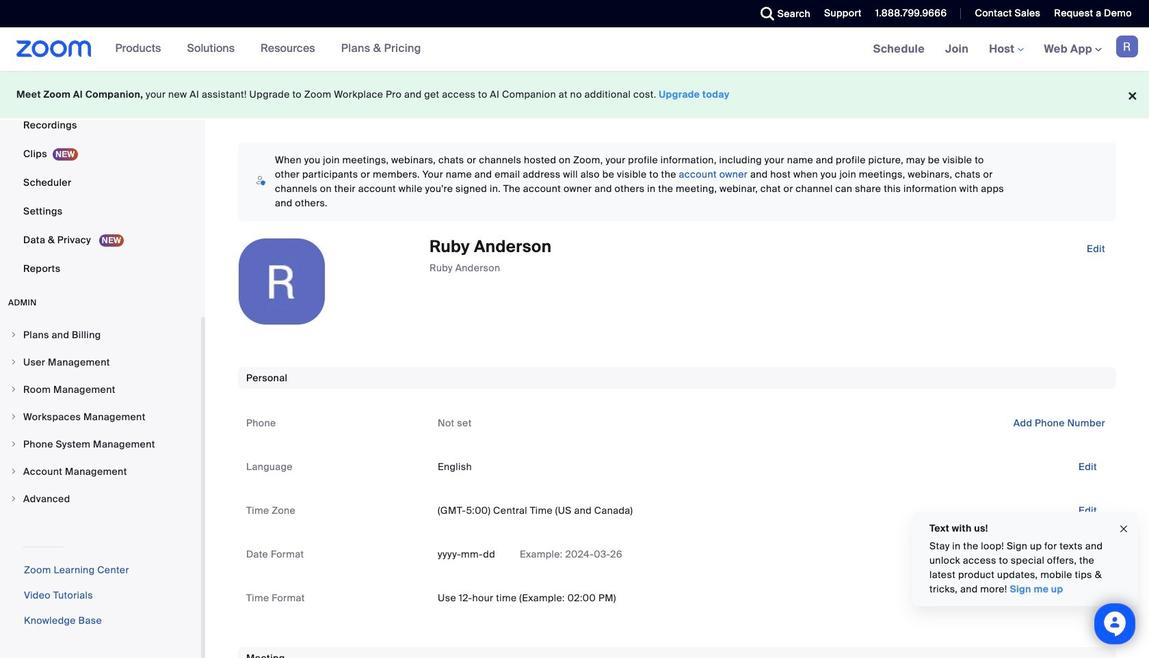 Task type: locate. For each thing, give the bounding box(es) containing it.
2 menu item from the top
[[0, 350, 201, 376]]

right image
[[10, 441, 18, 449], [10, 495, 18, 503]]

footer
[[0, 71, 1149, 118]]

0 vertical spatial right image
[[10, 441, 18, 449]]

zoom logo image
[[16, 40, 91, 57]]

4 right image from the top
[[10, 413, 18, 421]]

banner
[[0, 27, 1149, 72]]

admin menu menu
[[0, 322, 201, 514]]

2 right image from the top
[[10, 358, 18, 367]]

1 vertical spatial right image
[[10, 495, 18, 503]]

1 right image from the top
[[10, 441, 18, 449]]

right image
[[10, 331, 18, 339], [10, 358, 18, 367], [10, 386, 18, 394], [10, 413, 18, 421], [10, 468, 18, 476]]

5 right image from the top
[[10, 468, 18, 476]]

1 right image from the top
[[10, 331, 18, 339]]

menu item
[[0, 322, 201, 348], [0, 350, 201, 376], [0, 377, 201, 403], [0, 404, 201, 430], [0, 432, 201, 458], [0, 459, 201, 485], [0, 486, 201, 512]]



Task type: vqa. For each thing, say whether or not it's contained in the screenshot.
DESCRIPTION
no



Task type: describe. For each thing, give the bounding box(es) containing it.
meetings navigation
[[863, 27, 1149, 72]]

user photo image
[[239, 239, 325, 325]]

edit user photo image
[[271, 276, 293, 288]]

6 menu item from the top
[[0, 459, 201, 485]]

profile picture image
[[1116, 36, 1138, 57]]

5 menu item from the top
[[0, 432, 201, 458]]

product information navigation
[[105, 27, 432, 71]]

3 menu item from the top
[[0, 377, 201, 403]]

1 menu item from the top
[[0, 322, 201, 348]]

7 menu item from the top
[[0, 486, 201, 512]]

close image
[[1119, 522, 1129, 537]]

3 right image from the top
[[10, 386, 18, 394]]

2 right image from the top
[[10, 495, 18, 503]]

personal menu menu
[[0, 0, 201, 284]]

4 menu item from the top
[[0, 404, 201, 430]]



